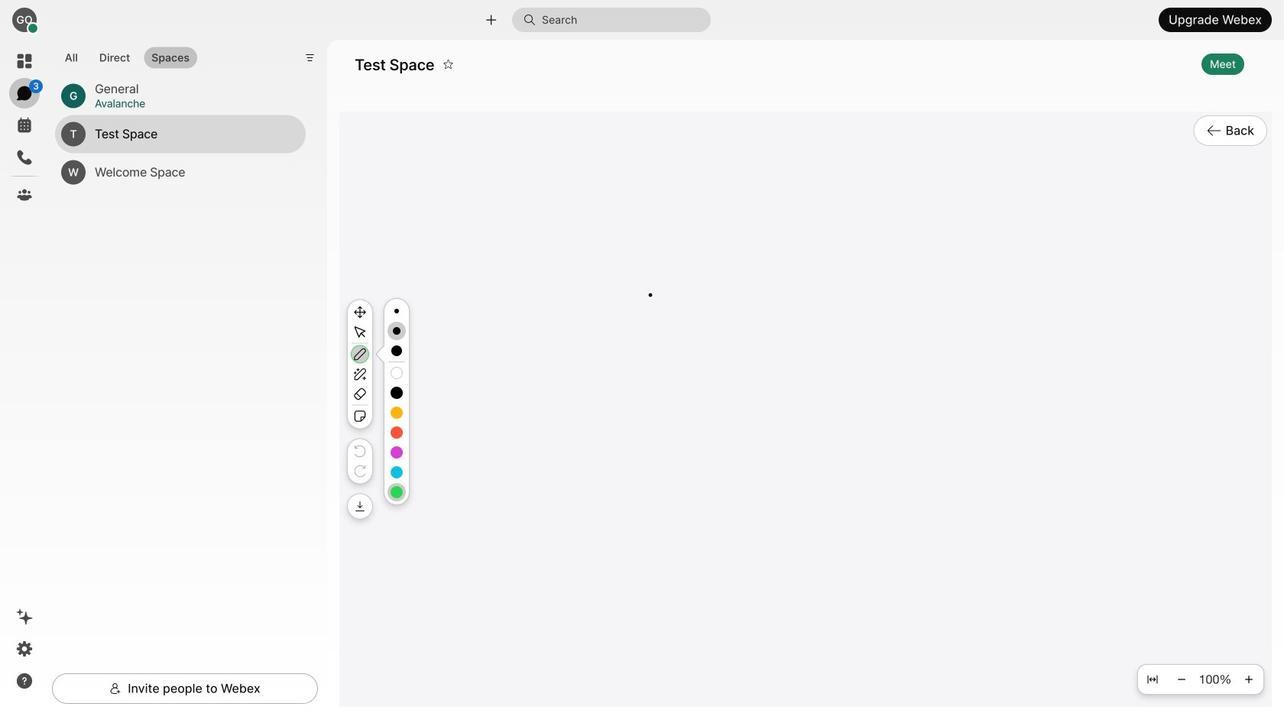 Task type: describe. For each thing, give the bounding box(es) containing it.
webex tab list
[[9, 46, 43, 210]]

teams, has no new notifications image
[[15, 186, 34, 204]]

wrapper image down dashboard 'image'
[[15, 84, 34, 102]]

dashboard image
[[15, 52, 34, 70]]

calls image
[[15, 148, 34, 167]]

welcome space list item
[[55, 153, 306, 192]]

wrapper image up dashboard 'image'
[[28, 23, 38, 34]]

add to favorites image
[[443, 52, 454, 76]]

test space list item
[[55, 115, 306, 153]]

wrapper image
[[110, 683, 122, 695]]

meetings image
[[15, 116, 34, 135]]



Task type: vqa. For each thing, say whether or not it's contained in the screenshot.
Appearance tab
no



Task type: locate. For each thing, give the bounding box(es) containing it.
avalanche element
[[95, 95, 288, 112]]

general list item
[[55, 77, 306, 115]]

what's new image
[[15, 608, 34, 626]]

filter by image
[[304, 51, 316, 64]]

wrapper image
[[524, 14, 542, 26], [28, 23, 38, 34], [15, 84, 34, 102]]

tab list
[[54, 38, 201, 73]]

navigation
[[0, 40, 49, 711]]

wrapper image right the connect people icon
[[524, 14, 542, 26]]

help image
[[15, 672, 34, 691]]

settings image
[[15, 640, 34, 659]]

connect people image
[[484, 13, 499, 27]]

back image
[[1207, 123, 1223, 138]]



